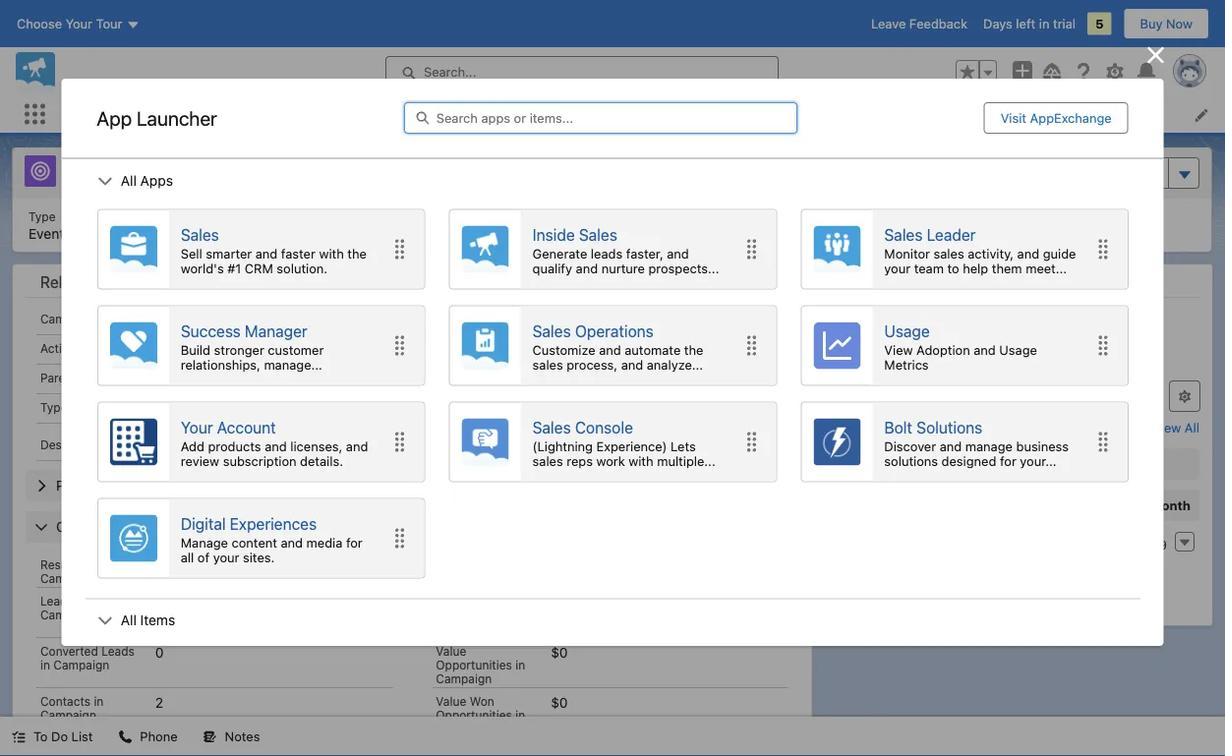 Task type: vqa. For each thing, say whether or not it's contained in the screenshot.


Task type: locate. For each thing, give the bounding box(es) containing it.
in down won opportunities in campaign
[[516, 658, 525, 672]]

2 vertical spatial 0
[[155, 644, 164, 660]]

0 for won opportunities in campaign
[[551, 594, 560, 610]]

last month
[[1120, 498, 1191, 513]]

to do list
[[33, 729, 93, 744]]

sales left reps
[[532, 454, 563, 469]]

1 vertical spatial for
[[346, 535, 362, 550]]

generate
[[532, 246, 587, 261]]

1 horizontal spatial with
[[628, 454, 653, 469]]

0 horizontal spatial the
[[347, 246, 366, 261]]

campaign inside campaign grand opening
[[68, 154, 128, 169]]

all left types
[[1106, 385, 1121, 399]]

sales link
[[180, 223, 375, 246]]

contacts down the search... on the left of page
[[408, 107, 462, 122]]

0 horizontal spatial planned
[[135, 226, 186, 242]]

status down campaign owner
[[436, 341, 472, 355]]

$0 down all items dropdown button
[[551, 644, 568, 660]]

1 vertical spatial opening
[[198, 312, 252, 328]]

text default image left notes
[[203, 730, 217, 744]]

0 vertical spatial event
[[29, 226, 64, 242]]

for left your...
[[1000, 454, 1016, 469]]

status down apps
[[135, 210, 171, 224]]

prospects...
[[648, 261, 719, 276]]

opening up the status planned
[[124, 169, 195, 190]]

sales inside 'sales operations customize and automate the sales process, and analyze...'
[[532, 321, 571, 340]]

0 horizontal spatial opening
[[124, 169, 195, 190]]

1 vertical spatial leads
[[101, 644, 135, 658]]

inside sales
[[67, 104, 161, 125]]

sales up (lightning
[[532, 418, 571, 437]]

the inside 'sales operations customize and automate the sales process, and analyze...'
[[684, 343, 703, 357]]

text default image inside notes button
[[203, 730, 217, 744]]

in down converted leads in campaign on the left bottom of page
[[94, 694, 104, 708]]

planned up sell
[[135, 226, 186, 242]]

1 vertical spatial inside
[[532, 225, 575, 244]]

inside up generate
[[532, 225, 575, 244]]

start date up end date
[[436, 371, 493, 385]]

1 horizontal spatial inside
[[532, 225, 575, 244]]

0 vertical spatial opening
[[124, 169, 195, 190]]

inverse image
[[1145, 43, 1168, 67]]

1 horizontal spatial end
[[436, 400, 457, 414]]

2 • from the left
[[1097, 385, 1103, 399]]

sales up sell
[[180, 225, 219, 244]]

with right work at the bottom
[[628, 454, 653, 469]]

and left faster on the top left of page
[[255, 246, 277, 261]]

text default image left phone
[[118, 730, 132, 744]]

in inside won opportunities in campaign
[[516, 608, 525, 622]]

end
[[399, 210, 420, 224], [436, 400, 457, 414]]

campaign up value opportunities in campaign
[[436, 622, 492, 635]]

1 vertical spatial type
[[40, 400, 67, 414]]

1 vertical spatial $0
[[551, 694, 568, 711]]

bolt solutions link
[[884, 415, 1079, 439]]

0 vertical spatial opportunities
[[436, 608, 512, 622]]

application
[[85, 201, 1141, 587]]

bolt solutions discover and manage business solutions designed for your...
[[884, 418, 1069, 469]]

details
[[137, 272, 190, 291]]

and down operations
[[599, 343, 621, 357]]

1 horizontal spatial planned
[[551, 341, 602, 358]]

list
[[71, 729, 93, 744]]

0 right won opportunities in campaign
[[551, 594, 560, 610]]

view all link
[[1152, 412, 1201, 444]]

won up value opportunities in campaign
[[436, 594, 461, 608]]

1 horizontal spatial won
[[470, 694, 495, 708]]

all left apps
[[120, 172, 136, 188]]

0 vertical spatial start date
[[257, 210, 313, 224]]

value for 2
[[436, 694, 467, 708]]

your left team
[[884, 261, 910, 276]]

1 horizontal spatial status
[[436, 341, 472, 355]]

in inside contacts in campaign
[[94, 694, 104, 708]]

sep
[[1128, 538, 1150, 552]]

text default image left all apps at the top
[[97, 173, 112, 189]]

0 horizontal spatial end
[[399, 210, 420, 224]]

opportunities up value opportunities in campaign
[[436, 608, 512, 622]]

10/31/2023 up campaign owner
[[399, 226, 470, 242]]

0 horizontal spatial grand
[[68, 169, 120, 190]]

opportunities inside won opportunities in campaign
[[436, 608, 512, 622]]

and inside sales sell smarter and faster with the world's #1 crm solution.
[[255, 246, 277, 261]]

5
[[1096, 16, 1104, 31]]

name
[[100, 312, 132, 326]]

text default image inside phone button
[[118, 730, 132, 744]]

and left guide
[[1017, 246, 1039, 261]]

campaign up leads in campaign
[[40, 571, 96, 585]]

automate
[[624, 343, 680, 357]]

campaign up value won opportunities in campaign in the left bottom of the page
[[436, 672, 492, 686]]

status planned
[[135, 210, 186, 242]]

0 vertical spatial status
[[135, 210, 171, 224]]

type up related at the top left of the page
[[29, 210, 56, 224]]

start date up sales sell smarter and faster with the world's #1 crm solution.
[[257, 210, 313, 224]]

inside up campaign grand opening
[[67, 104, 114, 125]]

the right "automate"
[[684, 343, 703, 357]]

search... button
[[386, 56, 779, 88]]

0 vertical spatial grand
[[68, 169, 120, 190]]

0 horizontal spatial event
[[29, 226, 64, 242]]

sales up monitor
[[884, 225, 923, 244]]

1 vertical spatial with
[[628, 454, 653, 469]]

sales down leader
[[933, 246, 964, 261]]

the right solution.
[[347, 246, 366, 261]]

0 vertical spatial type
[[29, 210, 56, 224]]

them
[[992, 261, 1022, 276]]

end date 10/31/2023
[[399, 210, 470, 242]]

and
[[255, 246, 277, 261], [667, 246, 689, 261], [1017, 246, 1039, 261], [575, 261, 598, 276], [599, 343, 621, 357], [974, 343, 996, 357], [621, 357, 643, 372], [264, 439, 286, 454], [346, 439, 368, 454], [939, 439, 962, 454], [280, 535, 302, 550]]

widgets webinar (sample)
[[157, 371, 327, 387]]

campaign up contacts in campaign
[[53, 658, 109, 672]]

sales up customize
[[532, 321, 571, 340]]

expand all
[[1075, 420, 1138, 435]]

all apps
[[120, 172, 173, 188]]

value for 0
[[436, 644, 467, 658]]

text default image inside to do list button
[[12, 730, 26, 744]]

opening inside campaign grand opening
[[124, 169, 195, 190]]

campaign down the app
[[68, 154, 128, 169]]

won inside value won opportunities in campaign
[[470, 694, 495, 708]]

text default image left to
[[12, 730, 26, 744]]

contacts inside contacts in campaign
[[40, 694, 91, 708]]

2 value from the top
[[436, 694, 467, 708]]

campaign up to do list
[[40, 708, 96, 722]]

in inside value opportunities in campaign
[[516, 658, 525, 672]]

0 vertical spatial for
[[1000, 454, 1016, 469]]

for right media
[[346, 535, 362, 550]]

1 horizontal spatial leads
[[101, 644, 135, 658]]

value down value opportunities in campaign
[[436, 694, 467, 708]]

1 vertical spatial status
[[436, 341, 472, 355]]

status for status
[[436, 341, 472, 355]]

converted
[[40, 644, 98, 658]]

1 vertical spatial 0
[[551, 594, 560, 610]]

1 opportunities from the top
[[436, 608, 512, 622]]

1 horizontal spatial opening
[[198, 312, 252, 328]]

0 for responses in campaign
[[155, 558, 164, 574]]

$0 for 0
[[551, 644, 568, 660]]

status inside the status planned
[[135, 210, 171, 224]]

0 vertical spatial view
[[884, 343, 913, 357]]

phone
[[140, 729, 178, 744]]

1 horizontal spatial contacts
[[408, 107, 462, 122]]

customize
[[532, 343, 595, 357]]

and down experiences at left bottom
[[280, 535, 302, 550]]

0 vertical spatial value
[[436, 644, 467, 658]]

and right adoption
[[974, 343, 996, 357]]

build
[[180, 343, 210, 357]]

value down won opportunities in campaign
[[436, 644, 467, 658]]

your account add products and licenses, and review subscription details.
[[180, 418, 368, 469]]

inside for inside sales
[[67, 104, 114, 125]]

• right activities
[[1097, 385, 1103, 399]]

contacts for contacts
[[408, 107, 462, 122]]

and inside digital experiences manage content and media for all of your sites.
[[280, 535, 302, 550]]

0 horizontal spatial contacts
[[40, 694, 91, 708]]

10/31/2023 up console
[[551, 400, 622, 417]]

faster
[[281, 246, 315, 261]]

and down solutions
[[939, 439, 962, 454]]

$0 right value won opportunities in campaign in the left bottom of the page
[[551, 694, 568, 711]]

0 horizontal spatial for
[[346, 535, 362, 550]]

inside for inside sales generate leads faster, and qualify and nurture prospects...
[[532, 225, 575, 244]]

value inside value opportunities in campaign
[[436, 644, 467, 658]]

status for status planned
[[135, 210, 171, 224]]

0 vertical spatial won
[[436, 594, 461, 608]]

text default image for all items
[[97, 613, 112, 629]]

days left in trial
[[984, 16, 1076, 31]]

with right faster on the top left of page
[[319, 246, 344, 261]]

planned up 10/14/2023
[[551, 341, 602, 358]]

0 horizontal spatial leads
[[40, 594, 73, 608]]

activity link
[[838, 272, 928, 297]]

the inside sales sell smarter and faster with the world's #1 crm solution.
[[347, 246, 366, 261]]

campaign down value opportunities in campaign
[[436, 722, 492, 736]]

in right left
[[1039, 16, 1050, 31]]

and inside usage view adoption and usage metrics
[[974, 343, 996, 357]]

campaign statistics
[[56, 519, 183, 535]]

sites.
[[242, 550, 274, 565]]

start up end date
[[436, 371, 463, 385]]

home
[[196, 107, 231, 122]]

0 left the all
[[155, 558, 164, 574]]

0 vertical spatial usage
[[884, 321, 930, 340]]

work
[[596, 454, 625, 469]]

view down types
[[1153, 420, 1182, 435]]

date inside end date 10/31/2023
[[423, 210, 449, 224]]

text default image right leads in campaign
[[97, 613, 112, 629]]

2 $0 from the top
[[551, 694, 568, 711]]

sales inside sales sell smarter and faster with the world's #1 crm solution.
[[180, 225, 219, 244]]

1 horizontal spatial event
[[155, 400, 191, 417]]

sales left process,
[[532, 357, 563, 372]]

0 horizontal spatial •
[[1012, 385, 1018, 399]]

list for description
[[13, 198, 1212, 252]]

now
[[1167, 16, 1193, 31]]

0 horizontal spatial your
[[213, 550, 239, 565]]

1 value from the top
[[436, 644, 467, 658]]

your inside sales leader monitor sales activity, and guide your team to help them meet...
[[884, 261, 910, 276]]

text default image
[[97, 173, 112, 189], [97, 613, 112, 629], [12, 730, 26, 744], [118, 730, 132, 744], [203, 730, 217, 744]]

campaign up active
[[40, 312, 96, 326]]

usage up metrics in the top right of the page
[[884, 321, 930, 340]]

days
[[984, 16, 1013, 31]]

campaigns
[[616, 107, 682, 122]]

inside sales link
[[532, 223, 727, 246]]

in down responses in campaign
[[77, 594, 87, 608]]

1 vertical spatial sales
[[532, 357, 563, 372]]

1 horizontal spatial •
[[1097, 385, 1103, 399]]

0 vertical spatial the
[[347, 246, 366, 261]]

sales inside sales leader monitor sales activity, and guide your team to help them meet...
[[884, 225, 923, 244]]

to
[[33, 729, 48, 744]]

your inside digital experiences manage content and media for all of your sites.
[[213, 550, 239, 565]]

1 vertical spatial list
[[13, 198, 1212, 252]]

in
[[1039, 16, 1050, 31], [104, 558, 114, 571], [77, 594, 87, 608], [516, 608, 525, 622], [40, 658, 50, 672], [516, 658, 525, 672], [94, 694, 104, 708], [516, 708, 525, 722]]

end inside end date 10/31/2023
[[399, 210, 420, 224]]

2 vertical spatial sales
[[532, 454, 563, 469]]

faster,
[[626, 246, 663, 261]]

group
[[956, 60, 997, 84]]

contacts up to do list
[[40, 694, 91, 708]]

contacts inside list item
[[408, 107, 462, 122]]

0 horizontal spatial view
[[884, 343, 913, 357]]

1 horizontal spatial start
[[436, 371, 463, 385]]

view inside usage view adoption and usage metrics
[[884, 343, 913, 357]]

all left items
[[120, 612, 136, 628]]

usage
[[884, 321, 930, 340], [999, 343, 1037, 357]]

campaign inside converted leads in campaign
[[53, 658, 109, 672]]

1 vertical spatial usage
[[999, 343, 1037, 357]]

0 vertical spatial 0
[[155, 558, 164, 574]]

view all
[[1153, 420, 1200, 435]]

text default image for phone
[[118, 730, 132, 744]]

1 vertical spatial value
[[436, 694, 467, 708]]

status
[[838, 582, 1201, 597]]

campaign up responses
[[56, 519, 120, 535]]

sales for sales leader
[[884, 225, 923, 244]]

leads
[[591, 246, 622, 261]]

0 vertical spatial inside
[[67, 104, 114, 125]]

1 $0 from the top
[[551, 644, 568, 660]]

leads inside leads in campaign
[[40, 594, 73, 608]]

view left adoption
[[884, 343, 913, 357]]

your right of
[[213, 550, 239, 565]]

team
[[914, 261, 944, 276]]

3 opportunities from the top
[[436, 708, 512, 722]]

0 horizontal spatial won
[[436, 594, 461, 608]]

last
[[1120, 498, 1147, 513]]

contacts
[[408, 107, 462, 122], [40, 694, 91, 708]]

usage view adoption and usage metrics
[[884, 321, 1037, 372]]

1 vertical spatial end
[[436, 400, 457, 414]]

1 horizontal spatial your
[[884, 261, 910, 276]]

1 vertical spatial 10/31/2023
[[551, 400, 622, 417]]

leads down responses in campaign
[[40, 594, 73, 608]]

start up sales sell smarter and faster with the world's #1 crm solution.
[[257, 210, 284, 224]]

in up contacts in campaign
[[40, 658, 50, 672]]

0 vertical spatial with
[[319, 246, 344, 261]]

opportunities for 0
[[436, 608, 512, 622]]

0 for converted leads in campaign
[[155, 644, 164, 660]]

for
[[1000, 454, 1016, 469], [346, 535, 362, 550]]

grand left all apps at the top
[[68, 169, 120, 190]]

(sample)
[[269, 371, 327, 387]]

1 horizontal spatial 10/31/2023
[[551, 400, 622, 417]]

in right responses
[[104, 558, 114, 571]]

usage up filters: all time • all activities • all types
[[999, 343, 1037, 357]]

accounts link
[[499, 96, 578, 133]]

opportunities down value opportunities in campaign
[[436, 708, 512, 722]]

text default image inside all apps dropdown button
[[97, 173, 112, 189]]

$0
[[551, 644, 568, 660], [551, 694, 568, 711]]

1 horizontal spatial the
[[684, 343, 703, 357]]

your
[[884, 261, 910, 276], [213, 550, 239, 565]]

2 vertical spatial opportunities
[[436, 708, 512, 722]]

parent
[[40, 371, 76, 385]]

campaign name
[[40, 312, 132, 326]]

0 vertical spatial sales
[[933, 246, 964, 261]]

in down value opportunities in campaign
[[516, 708, 525, 722]]

inside inside inside sales generate leads faster, and qualify and nurture prospects...
[[532, 225, 575, 244]]

meet...
[[1026, 261, 1067, 276]]

event up related at the top left of the page
[[29, 226, 64, 242]]

1 vertical spatial the
[[684, 343, 703, 357]]

text default image inside all items dropdown button
[[97, 613, 112, 629]]

0 vertical spatial leads
[[40, 594, 73, 608]]

leads inside converted leads in campaign
[[101, 644, 135, 658]]

opportunities inside value opportunities in campaign
[[436, 658, 512, 672]]

1 horizontal spatial view
[[1153, 420, 1182, 435]]

10/31/2023
[[399, 226, 470, 242], [551, 400, 622, 417]]

sep 29
[[1128, 538, 1167, 552]]

0 vertical spatial $0
[[551, 644, 568, 660]]

owner
[[495, 312, 532, 326]]

contacts list item
[[396, 96, 499, 133]]

0 down items
[[155, 644, 164, 660]]

type for type
[[40, 400, 67, 414]]

0 vertical spatial your
[[884, 261, 910, 276]]

manage
[[180, 535, 228, 550]]

0 horizontal spatial inside
[[67, 104, 114, 125]]

world's
[[180, 261, 223, 276]]

event up your
[[155, 400, 191, 417]]

in up value opportunities in campaign
[[516, 608, 525, 622]]

sales up leads
[[579, 225, 617, 244]]

0 horizontal spatial usage
[[884, 321, 930, 340]]

1 vertical spatial event
[[155, 400, 191, 417]]

all apps button
[[85, 159, 1141, 201]]

0 horizontal spatial 10/31/2023
[[399, 226, 470, 242]]

description
[[40, 438, 104, 451]]

1 horizontal spatial for
[[1000, 454, 1016, 469]]

type inside type event
[[29, 210, 56, 224]]

sales
[[118, 104, 161, 125], [180, 225, 219, 244], [579, 225, 617, 244], [884, 225, 923, 244], [532, 321, 571, 340], [532, 418, 571, 437]]

leads down all items
[[101, 644, 135, 658]]

type for type event
[[29, 210, 56, 224]]

0 vertical spatial list
[[184, 96, 1226, 133]]

0 horizontal spatial with
[[319, 246, 344, 261]]

opportunities down won opportunities in campaign
[[436, 658, 512, 672]]

0 horizontal spatial status
[[135, 210, 171, 224]]

$0 for 2
[[551, 694, 568, 711]]

review
[[180, 454, 219, 469]]

1 vertical spatial your
[[213, 550, 239, 565]]

0 vertical spatial end
[[399, 210, 420, 224]]

all right expand
[[1123, 420, 1138, 435]]

1 vertical spatial won
[[470, 694, 495, 708]]

campaign inside won opportunities in campaign
[[436, 622, 492, 635]]

burton
[[604, 312, 647, 328]]

1 vertical spatial grand
[[155, 312, 194, 328]]

(lightning
[[532, 439, 593, 454]]

event
[[29, 226, 64, 242], [155, 400, 191, 417]]

end for end date
[[436, 400, 457, 414]]

list for status
[[184, 96, 1226, 133]]

with inside sales console (lightning experience) lets sales reps work with multiple...
[[628, 454, 653, 469]]

grand up true image
[[155, 312, 194, 328]]

sales inside sales console (lightning experience) lets sales reps work with multiple...
[[532, 418, 571, 437]]

guide
[[1043, 246, 1076, 261]]

type down parent
[[40, 400, 67, 414]]

0 vertical spatial start
[[257, 210, 284, 224]]

add
[[180, 439, 204, 454]]

won
[[436, 594, 461, 608], [470, 694, 495, 708]]

list
[[184, 96, 1226, 133], [13, 198, 1212, 252]]

value inside value won opportunities in campaign
[[436, 694, 467, 708]]

won down value opportunities in campaign
[[470, 694, 495, 708]]

campaigns list item
[[604, 96, 720, 133]]

1 vertical spatial opportunities
[[436, 658, 512, 672]]

list containing home
[[184, 96, 1226, 133]]

1 horizontal spatial start date
[[436, 371, 493, 385]]

2 opportunities from the top
[[436, 658, 512, 672]]

list containing event
[[13, 198, 1212, 252]]

account
[[217, 418, 276, 437]]

sales inside inside sales generate leads faster, and qualify and nurture prospects...
[[579, 225, 617, 244]]

0 vertical spatial contacts
[[408, 107, 462, 122]]

text default image for all apps
[[97, 173, 112, 189]]

activity
[[853, 272, 912, 291]]

inside
[[67, 104, 114, 125], [532, 225, 575, 244]]

stronger
[[214, 343, 264, 357]]

and inside sales leader monitor sales activity, and guide your team to help them meet...
[[1017, 246, 1039, 261]]

1 vertical spatial contacts
[[40, 694, 91, 708]]



Task type: describe. For each thing, give the bounding box(es) containing it.
filters:
[[921, 385, 961, 399]]

all left time
[[964, 385, 979, 399]]

application containing sales
[[85, 201, 1141, 587]]

in inside leads in campaign
[[77, 594, 87, 608]]

campaign inside value opportunities in campaign
[[436, 672, 492, 686]]

and inside bolt solutions discover and manage business solutions designed for your...
[[939, 439, 962, 454]]

1 horizontal spatial grand
[[155, 312, 194, 328]]

leader
[[927, 225, 976, 244]]

solutions
[[916, 418, 982, 437]]

content
[[231, 535, 277, 550]]

adoption
[[916, 343, 970, 357]]

search...
[[424, 64, 477, 79]]

in inside responses in campaign
[[104, 558, 114, 571]]

1 horizontal spatial usage
[[999, 343, 1037, 357]]

1 vertical spatial planned
[[551, 341, 602, 358]]

3
[[155, 594, 164, 610]]

campaign up 'converted'
[[40, 608, 96, 622]]

month
[[1151, 498, 1191, 513]]

active
[[40, 341, 75, 355]]

0 horizontal spatial start date
[[257, 210, 313, 224]]

value won opportunities in campaign
[[436, 694, 525, 736]]

29
[[1153, 538, 1167, 552]]

app launcher
[[97, 106, 217, 129]]

campaign inside contacts in campaign
[[40, 708, 96, 722]]

text default image for to do list
[[12, 730, 26, 744]]

campaign inside value won opportunities in campaign
[[436, 722, 492, 736]]

statistics
[[124, 519, 183, 535]]

in inside converted leads in campaign
[[40, 658, 50, 672]]

campaign grand opening
[[68, 154, 195, 190]]

sales for sales operations
[[532, 321, 571, 340]]

monitor
[[884, 246, 930, 261]]

parent campaign
[[40, 371, 136, 385]]

value opportunities in campaign
[[436, 644, 525, 686]]

appexchange
[[1030, 111, 1112, 125]]

won opportunities in campaign
[[436, 594, 525, 635]]

all items button
[[85, 599, 1141, 641]]

sales inside sales console (lightning experience) lets sales reps work with multiple...
[[532, 454, 563, 469]]

solutions
[[884, 454, 938, 469]]

experience)
[[596, 439, 667, 454]]

items
[[140, 612, 175, 628]]

feedback
[[910, 16, 968, 31]]

sales inside 'sales operations customize and automate the sales process, and analyze...'
[[532, 357, 563, 372]]

sales for sales console
[[532, 418, 571, 437]]

2
[[155, 694, 164, 711]]

products
[[208, 439, 261, 454]]

opportunities for $0
[[436, 658, 512, 672]]

and right details. on the left bottom of page
[[346, 439, 368, 454]]

crm
[[244, 261, 273, 276]]

manage...
[[264, 357, 322, 372]]

and right faster,
[[667, 246, 689, 261]]

campaign left owner
[[436, 312, 492, 326]]

1 vertical spatial start
[[436, 371, 463, 385]]

operations
[[575, 321, 653, 340]]

1 • from the left
[[1012, 385, 1018, 399]]

success manager link
[[180, 319, 375, 343]]

sales inside sales leader monitor sales activity, and guide your team to help them meet...
[[933, 246, 964, 261]]

0 vertical spatial 10/31/2023
[[399, 226, 470, 242]]

all up month
[[1185, 420, 1200, 435]]

in inside value won opportunities in campaign
[[516, 708, 525, 722]]

Search apps or items... search field
[[404, 102, 797, 134]]

bolt
[[884, 418, 912, 437]]

grand opening
[[155, 312, 252, 328]]

to do list button
[[0, 717, 105, 756]]

text default image for notes
[[203, 730, 217, 744]]

your...
[[1020, 454, 1056, 469]]

sell
[[180, 246, 202, 261]]

smarter
[[205, 246, 252, 261]]

sales up campaign grand opening
[[118, 104, 161, 125]]

for inside bolt solutions discover and manage business solutions designed for your...
[[1000, 454, 1016, 469]]

tim
[[577, 312, 600, 328]]

buy
[[1140, 16, 1163, 31]]

manager
[[244, 321, 307, 340]]

sales operations link
[[532, 319, 727, 343]]

tim burton
[[577, 312, 647, 328]]

details.
[[300, 454, 343, 469]]

campaign inside responses in campaign
[[40, 571, 96, 585]]

reps
[[566, 454, 593, 469]]

campaign inside campaign statistics dropdown button
[[56, 519, 120, 535]]

relationships,
[[180, 357, 260, 372]]

filters: all time • all activities • all types
[[921, 385, 1158, 399]]

of
[[197, 550, 209, 565]]

sales for sales
[[180, 225, 219, 244]]

visit
[[1001, 111, 1027, 125]]

contacts for contacts in campaign
[[40, 694, 91, 708]]

#1
[[227, 261, 241, 276]]

notes button
[[191, 717, 272, 756]]

manage
[[965, 439, 1013, 454]]

related
[[40, 272, 94, 291]]

your account link
[[180, 415, 375, 439]]

all right time
[[1022, 385, 1036, 399]]

nurture
[[601, 261, 645, 276]]

sales sell smarter and faster with the world's #1 crm solution.
[[180, 225, 366, 276]]

0 horizontal spatial start
[[257, 210, 284, 224]]

business
[[1016, 439, 1069, 454]]

end for end date 10/31/2023
[[399, 210, 420, 224]]

opportunities inside value won opportunities in campaign
[[436, 708, 512, 722]]

all inside button
[[1123, 420, 1138, 435]]

trial
[[1053, 16, 1076, 31]]

leave feedback link
[[872, 16, 968, 31]]

leads in campaign
[[40, 594, 96, 622]]

launcher
[[137, 106, 217, 129]]

1 vertical spatial start date
[[436, 371, 493, 385]]

accounts
[[511, 107, 566, 122]]

with inside sales sell smarter and faster with the world's #1 crm solution.
[[319, 246, 344, 261]]

buy now
[[1140, 16, 1193, 31]]

discover
[[884, 439, 936, 454]]

and down account
[[264, 439, 286, 454]]

won inside won opportunities in campaign
[[436, 594, 461, 608]]

campaigns link
[[604, 96, 694, 133]]

customer
[[267, 343, 323, 357]]

1 vertical spatial view
[[1153, 420, 1182, 435]]

responses in campaign
[[40, 558, 114, 585]]

and right "qualify"
[[575, 261, 598, 276]]

converted leads in campaign
[[40, 644, 135, 672]]

sales leader monitor sales activity, and guide your team to help them meet...
[[884, 225, 1076, 276]]

0 vertical spatial planned
[[135, 226, 186, 242]]

contacts link
[[396, 96, 473, 133]]

campaign right parent
[[80, 371, 136, 385]]

usage link
[[884, 319, 1079, 343]]

help
[[963, 261, 988, 276]]

true image
[[155, 339, 172, 355]]

for inside digital experiences manage content and media for all of your sites.
[[346, 535, 362, 550]]

end date
[[436, 400, 487, 414]]

accounts list item
[[499, 96, 604, 133]]

metrics
[[884, 357, 929, 372]]

grand inside campaign grand opening
[[68, 169, 120, 190]]

activity,
[[968, 246, 1014, 261]]

licenses,
[[290, 439, 342, 454]]

media
[[306, 535, 342, 550]]

and down sales operations link
[[621, 357, 643, 372]]



